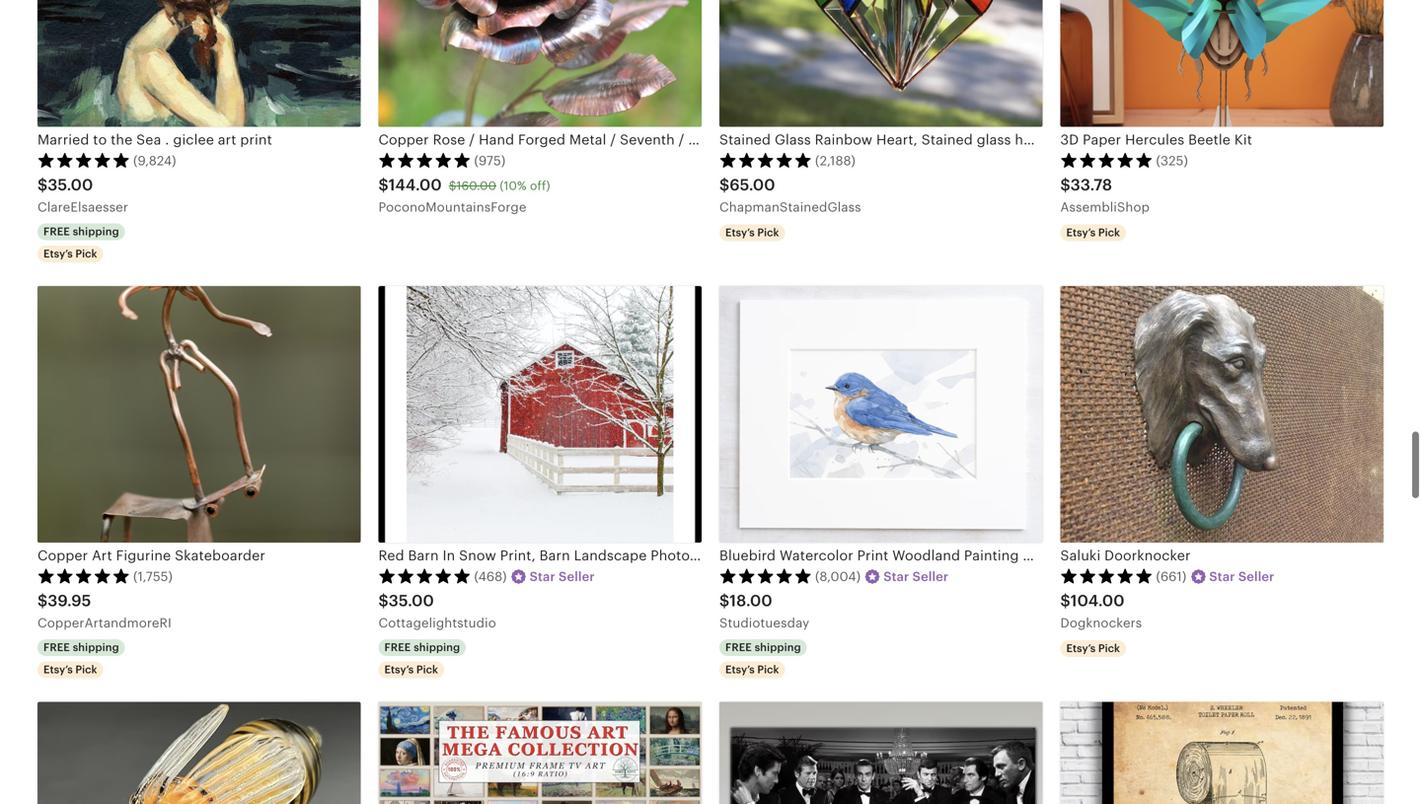 Task type: vqa. For each thing, say whether or not it's contained in the screenshot.
the .
yes



Task type: locate. For each thing, give the bounding box(es) containing it.
copper art figurine skateboarder image
[[38, 286, 361, 543]]

pick
[[758, 227, 780, 239], [1099, 227, 1121, 239], [75, 248, 97, 260], [1099, 643, 1121, 655], [75, 664, 97, 676], [417, 664, 438, 676], [758, 664, 780, 676]]

2 star seller from the left
[[884, 570, 949, 585]]

copper art figurine skateboarder
[[38, 548, 266, 564]]

5 out of 5 stars image for (661)
[[1061, 568, 1154, 584]]

(9,824)
[[133, 154, 176, 168]]

$ 18.00 studiotuesday
[[720, 593, 810, 631]]

$ 33.78 assemblishop
[[1061, 176, 1150, 215]]

married to the sea . giclee art print image
[[38, 0, 361, 127]]

free shipping etsy's pick down "clareelsaesser"
[[43, 226, 119, 260]]

saluki
[[1061, 548, 1101, 564]]

104.00
[[1071, 593, 1125, 610]]

dogknockers
[[1061, 616, 1143, 631]]

star seller
[[530, 570, 595, 585], [884, 570, 949, 585], [1210, 570, 1275, 585]]

2 horizontal spatial star seller
[[1210, 570, 1275, 585]]

0 horizontal spatial star seller
[[530, 570, 595, 585]]

1 horizontal spatial 35.00
[[389, 593, 434, 610]]

free shipping etsy's pick down copperartandmoreri
[[43, 642, 119, 676]]

pick down copperartandmoreri
[[75, 664, 97, 676]]

35.00 up "clareelsaesser"
[[48, 176, 93, 194]]

5 out of 5 stars image for (1,755)
[[38, 568, 130, 584]]

star down print
[[884, 570, 910, 585]]

5 out of 5 stars image down 'to'
[[38, 152, 130, 168]]

$ inside the $ 39.95 copperartandmoreri
[[38, 593, 48, 610]]

pick down studiotuesday
[[758, 664, 780, 676]]

etsy's down 65.00
[[726, 227, 755, 239]]

star right (468)
[[530, 570, 556, 585]]

seller down gift
[[1239, 570, 1275, 585]]

bee glass pipe 5" image
[[38, 702, 361, 805]]

shipping down "clareelsaesser"
[[73, 226, 119, 238]]

3d paper hercules beetle kit
[[1061, 132, 1253, 148]]

decor
[[1054, 548, 1094, 564]]

3 seller from the left
[[1239, 570, 1275, 585]]

print
[[858, 548, 889, 564]]

paper
[[1083, 132, 1122, 148]]

$ for $ 104.00 dogknockers
[[1061, 593, 1071, 610]]

assemblishop
[[1061, 200, 1150, 215]]

5 out of 5 stars image
[[38, 152, 130, 168], [379, 152, 471, 168], [720, 152, 813, 168], [1061, 152, 1154, 168], [38, 568, 130, 584], [379, 568, 471, 584], [720, 568, 813, 584], [1061, 568, 1154, 584]]

1 seller from the left
[[559, 570, 595, 585]]

star down birdwatcher
[[1210, 570, 1236, 585]]

saluki doorknocker image
[[1061, 286, 1384, 543]]

star for 35.00
[[530, 570, 556, 585]]

(1,755)
[[133, 570, 173, 585]]

etsy's
[[726, 227, 755, 239], [1067, 227, 1096, 239], [43, 248, 73, 260], [1067, 643, 1096, 655], [43, 664, 73, 676], [385, 664, 414, 676], [726, 664, 755, 676]]

copperartandmoreri
[[38, 616, 172, 631]]

65.00
[[730, 176, 776, 194]]

free
[[43, 226, 70, 238], [43, 642, 70, 654], [385, 642, 411, 654], [726, 642, 752, 654]]

free for bluebird
[[726, 642, 752, 654]]

seller for 18.00
[[913, 570, 949, 585]]

star
[[530, 570, 556, 585], [884, 570, 910, 585], [1210, 570, 1236, 585]]

2 seller from the left
[[913, 570, 949, 585]]

art
[[92, 548, 112, 564]]

pick down chapmanstainedglass
[[758, 227, 780, 239]]

2 horizontal spatial star
[[1210, 570, 1236, 585]]

35.00 inside $ 35.00 clareelsaesser
[[48, 176, 93, 194]]

free down 39.95
[[43, 642, 70, 654]]

$
[[38, 176, 48, 194], [379, 176, 389, 194], [720, 176, 730, 194], [1061, 176, 1071, 194], [449, 179, 457, 192], [38, 593, 48, 610], [379, 593, 389, 610], [720, 593, 730, 610], [1061, 593, 1071, 610]]

kit
[[1235, 132, 1253, 148]]

0 horizontal spatial seller
[[559, 570, 595, 585]]

married
[[38, 132, 89, 148]]

5 out of 5 stars image for (9,824)
[[38, 152, 130, 168]]

seller
[[559, 570, 595, 585], [913, 570, 949, 585], [1239, 570, 1275, 585]]

$ for $ 65.00 chapmanstainedglass
[[720, 176, 730, 194]]

backyard
[[1098, 548, 1160, 564]]

33.78
[[1071, 176, 1113, 194]]

etsy's down copperartandmoreri
[[43, 664, 73, 676]]

free down cottagelightstudio
[[385, 642, 411, 654]]

free for copper
[[43, 642, 70, 654]]

etsy's pick down assemblishop
[[1067, 227, 1121, 239]]

etsy's pick down chapmanstainedglass
[[726, 227, 780, 239]]

free shipping etsy's pick down studiotuesday
[[726, 642, 801, 676]]

etsy's pick down dogknockers
[[1067, 643, 1121, 655]]

saluki doorknocker
[[1061, 548, 1191, 564]]

2 star from the left
[[884, 570, 910, 585]]

star seller for 18.00
[[884, 570, 949, 585]]

35.00
[[48, 176, 93, 194], [389, 593, 434, 610]]

woodland
[[893, 548, 961, 564]]

$ inside $ 65.00 chapmanstainedglass
[[720, 176, 730, 194]]

3d
[[1061, 132, 1079, 148]]

poconomountainsforge
[[379, 200, 527, 215]]

etsy's down assemblishop
[[1067, 227, 1096, 239]]

free shipping etsy's pick
[[43, 226, 119, 260], [43, 642, 119, 676], [385, 642, 460, 676], [726, 642, 801, 676]]

free down "clareelsaesser"
[[43, 226, 70, 238]]

5 out of 5 stars image up 104.00
[[1061, 568, 1154, 584]]

free shipping etsy's pick down cottagelightstudio
[[385, 642, 460, 676]]

1 star from the left
[[530, 570, 556, 585]]

5 out of 5 stars image down 'bluebird'
[[720, 568, 813, 584]]

5 out of 5 stars image up $ 35.00 cottagelightstudio
[[379, 568, 471, 584]]

5 out of 5 stars image down the art
[[38, 568, 130, 584]]

1 star seller from the left
[[530, 570, 595, 585]]

5 out of 5 stars image up 65.00
[[720, 152, 813, 168]]

$ 65.00 chapmanstainedglass
[[720, 176, 862, 215]]

1 horizontal spatial seller
[[913, 570, 949, 585]]

star seller down woodland at the right bottom of the page
[[884, 570, 949, 585]]

$ 104.00 dogknockers
[[1061, 593, 1143, 631]]

free down studiotuesday
[[726, 642, 752, 654]]

$ inside $ 104.00 dogknockers
[[1061, 593, 1071, 610]]

shipping down studiotuesday
[[755, 642, 801, 654]]

shipping
[[73, 226, 119, 238], [73, 642, 119, 654], [414, 642, 460, 654], [755, 642, 801, 654]]

0 vertical spatial 35.00
[[48, 176, 93, 194]]

pick down "clareelsaesser"
[[75, 248, 97, 260]]

seller down woodland at the right bottom of the page
[[913, 570, 949, 585]]

2 horizontal spatial seller
[[1239, 570, 1275, 585]]

1 horizontal spatial star seller
[[884, 570, 949, 585]]

1 horizontal spatial star
[[884, 570, 910, 585]]

bluebird
[[720, 548, 776, 564]]

seller right (468)
[[559, 570, 595, 585]]

1 vertical spatial 35.00
[[389, 593, 434, 610]]

etsy's pick
[[726, 227, 780, 239], [1067, 227, 1121, 239], [1067, 643, 1121, 655]]

5 out of 5 stars image up 144.00 on the top of page
[[379, 152, 471, 168]]

shipping down copperartandmoreri
[[73, 642, 119, 654]]

star seller right (468)
[[530, 570, 595, 585]]

0 horizontal spatial 35.00
[[48, 176, 93, 194]]

art
[[218, 132, 237, 148]]

etsy's pick for 33.78
[[1067, 227, 1121, 239]]

hercules
[[1126, 132, 1185, 148]]

figurine
[[116, 548, 171, 564]]

160.00
[[457, 179, 497, 192]]

red barn in snow print, barn landscape photo, modern country home wall art, winter snow photography, rustic wall decor image
[[379, 286, 702, 543]]

star seller down gift
[[1210, 570, 1275, 585]]

$ inside "$ 18.00 studiotuesday"
[[720, 593, 730, 610]]

35.00 up cottagelightstudio
[[389, 593, 434, 610]]

$ for $ 35.00 cottagelightstudio
[[379, 593, 389, 610]]

35.00 for $ 35.00 clareelsaesser
[[48, 176, 93, 194]]

clareelsaesser
[[38, 200, 128, 215]]

painting
[[965, 548, 1020, 564]]

free shipping etsy's pick for copper
[[43, 642, 119, 676]]

5 out of 5 stars image down paper
[[1061, 152, 1154, 168]]

$ inside $ 35.00 cottagelightstudio
[[379, 593, 389, 610]]

$ inside $ 35.00 clareelsaesser
[[38, 176, 48, 194]]

35.00 inside $ 35.00 cottagelightstudio
[[389, 593, 434, 610]]

bluebird watercolor print woodland painting bird decor backyard birdwatcher gift 5x7
[[720, 548, 1301, 564]]

$ inside $ 33.78 assemblishop
[[1061, 176, 1071, 194]]

doorknocker
[[1105, 548, 1191, 564]]

0 horizontal spatial star
[[530, 570, 556, 585]]



Task type: describe. For each thing, give the bounding box(es) containing it.
(2,188)
[[816, 154, 856, 168]]

(8,004)
[[816, 570, 861, 585]]

free shipping etsy's pick for bluebird
[[726, 642, 801, 676]]

$ 39.95 copperartandmoreri
[[38, 593, 172, 631]]

3d paper hercules beetle kit image
[[1061, 0, 1384, 127]]

$ for $ 144.00 $ 160.00 (10% off) poconomountainsforge
[[379, 176, 389, 194]]

cottagelightstudio
[[379, 616, 496, 631]]

5 out of 5 stars image for (8,004)
[[720, 568, 813, 584]]

toilet paper roll direction bathroom patent blueprint - wall art print decor - size and frame options image
[[1061, 702, 1384, 805]]

(661)
[[1157, 570, 1187, 585]]

$ for $ 39.95 copperartandmoreri
[[38, 593, 48, 610]]

$ for $ 18.00 studiotuesday
[[720, 593, 730, 610]]

frame tv art set of +5000, famous art collection, complete store bundle of famous art paintings, vintage art, samsung art, digital download image
[[379, 702, 702, 805]]

free for married
[[43, 226, 70, 238]]

shipping down cottagelightstudio
[[414, 642, 460, 654]]

star seller for 35.00
[[530, 570, 595, 585]]

144.00
[[389, 176, 442, 194]]

18.00
[[730, 593, 773, 610]]

$ 144.00 $ 160.00 (10% off) poconomountainsforge
[[379, 176, 551, 215]]

$ 35.00 clareelsaesser
[[38, 176, 128, 215]]

bluebird watercolor print woodland painting bird decor backyard birdwatcher gift 5x7 image
[[720, 286, 1043, 543]]

pick down cottagelightstudio
[[417, 664, 438, 676]]

$ for $ 33.78 assemblishop
[[1061, 176, 1071, 194]]

3 star seller from the left
[[1210, 570, 1275, 585]]

bird
[[1023, 548, 1050, 564]]

gift
[[1249, 548, 1274, 564]]

shipping for married
[[73, 226, 119, 238]]

seller for 35.00
[[559, 570, 595, 585]]

5 out of 5 stars image for (975)
[[379, 152, 471, 168]]

studiotuesday
[[720, 616, 810, 631]]

5 out of 5 stars image for (2,188)
[[720, 152, 813, 168]]

etsy's down dogknockers
[[1067, 643, 1096, 655]]

etsy's pick for 65.00
[[726, 227, 780, 239]]

giclee
[[173, 132, 214, 148]]

.
[[165, 132, 169, 148]]

stained glass rainbow heart, stained glass heart, rainbow heart, lgbtq gift, gay pride, rainbow suncatcher, heart suncatcher image
[[720, 0, 1043, 127]]

pick down dogknockers
[[1099, 643, 1121, 655]]

35.00 for $ 35.00 cottagelightstudio
[[389, 593, 434, 610]]

the
[[111, 132, 133, 148]]

etsy's down studiotuesday
[[726, 664, 755, 676]]

skateboarder
[[175, 548, 266, 564]]

etsy's down "clareelsaesser"
[[43, 248, 73, 260]]

married to the sea . giclee art print
[[38, 132, 272, 148]]

copper rose / hand forged metal / seventh / 7th anniversary / gift for wife / metal flower for her / handmade flower / engagement gift image
[[379, 0, 702, 127]]

free shipping etsy's pick for married
[[43, 226, 119, 260]]

shipping for copper
[[73, 642, 119, 654]]

star for 18.00
[[884, 570, 910, 585]]

(325)
[[1157, 154, 1189, 168]]

etsy's pick for 104.00
[[1067, 643, 1121, 655]]

(468)
[[474, 570, 507, 585]]

beetle
[[1189, 132, 1231, 148]]

watercolor
[[780, 548, 854, 564]]

39.95
[[48, 593, 91, 610]]

sea
[[136, 132, 161, 148]]

print
[[240, 132, 272, 148]]

copper
[[38, 548, 88, 564]]

3 star from the left
[[1210, 570, 1236, 585]]

chapmanstainedglass
[[720, 200, 862, 215]]

5 out of 5 stars image for (468)
[[379, 568, 471, 584]]

(10%
[[500, 179, 527, 192]]

$ 35.00 cottagelightstudio
[[379, 593, 496, 631]]

james bond poker game canvas wall art,james bond poker game poster,james bond canvas print art,ready to hang image
[[720, 702, 1043, 805]]

pick down assemblishop
[[1099, 227, 1121, 239]]

off)
[[530, 179, 551, 192]]

5x7
[[1278, 548, 1301, 564]]

5 out of 5 stars image for (325)
[[1061, 152, 1154, 168]]

shipping for bluebird
[[755, 642, 801, 654]]

birdwatcher
[[1164, 548, 1245, 564]]

to
[[93, 132, 107, 148]]

$ for $ 35.00 clareelsaesser
[[38, 176, 48, 194]]

etsy's down cottagelightstudio
[[385, 664, 414, 676]]

(975)
[[474, 154, 506, 168]]



